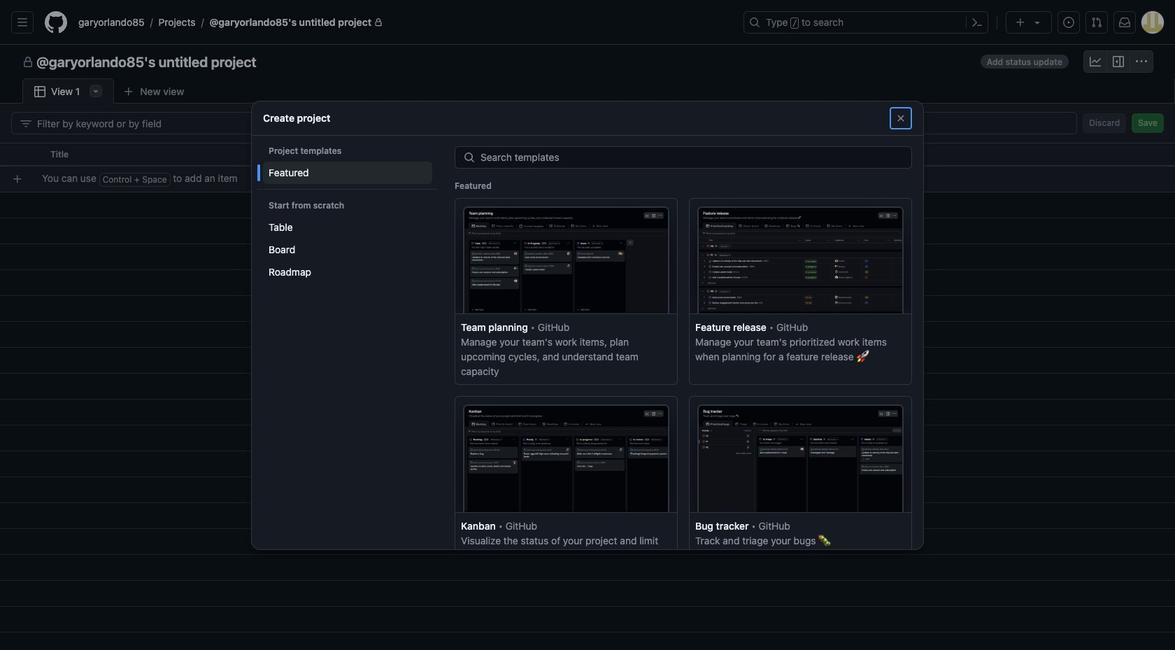 Task type: locate. For each thing, give the bounding box(es) containing it.
Search templates text field
[[481, 147, 912, 168]]

plus image
[[1016, 17, 1027, 28]]

sc 9kayk9 0 image
[[1091, 56, 1102, 67], [1137, 56, 1148, 67], [34, 86, 45, 97]]

row down assignees column options icon
[[6, 166, 1176, 192]]

dialog
[[252, 101, 924, 650]]

tab panel
[[0, 104, 1176, 650]]

lock image
[[375, 18, 383, 27]]

view options for view 1 image
[[90, 85, 102, 97]]

cell
[[0, 143, 42, 167]]

row
[[0, 143, 1176, 167], [6, 166, 1176, 192]]

issue opened image
[[1064, 17, 1075, 28]]

list
[[73, 11, 736, 34]]

triangle down image
[[1032, 17, 1044, 28]]

add field image
[[789, 148, 800, 160]]

create new item or add existing item image
[[12, 173, 23, 184]]

sc 9kayk9 0 image
[[1114, 56, 1125, 67], [22, 57, 34, 68], [896, 112, 907, 124], [20, 118, 31, 129]]

0 horizontal spatial sc 9kayk9 0 image
[[34, 86, 45, 97]]

tab list
[[22, 78, 216, 104]]

status column options image
[[753, 149, 764, 160]]

notifications image
[[1120, 17, 1131, 28]]

grid
[[0, 143, 1176, 650]]

region
[[0, 0, 1176, 650]]



Task type: vqa. For each thing, say whether or not it's contained in the screenshot.
CONTACT
no



Task type: describe. For each thing, give the bounding box(es) containing it.
2 horizontal spatial sc 9kayk9 0 image
[[1137, 56, 1148, 67]]

view filters region
[[11, 112, 1165, 134]]

sc 9kayk9 0 image inside view filters region
[[20, 118, 31, 129]]

git pull request image
[[1092, 17, 1103, 28]]

command palette image
[[972, 17, 983, 28]]

row down view filters region
[[0, 143, 1176, 167]]

title column options image
[[473, 149, 484, 160]]

1 horizontal spatial sc 9kayk9 0 image
[[1091, 56, 1102, 67]]

assignees column options image
[[613, 149, 624, 160]]

homepage image
[[45, 11, 67, 34]]

search image
[[464, 152, 475, 163]]

project navigation
[[0, 45, 1176, 78]]



